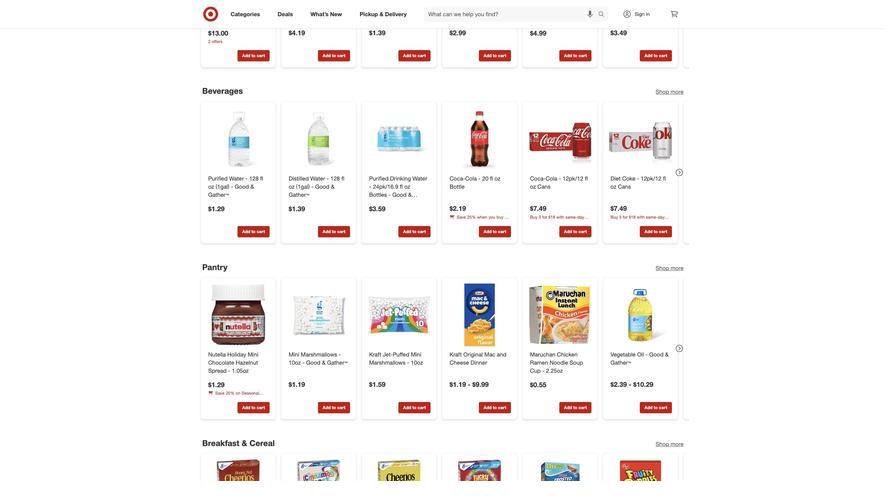 Task type: describe. For each thing, give the bounding box(es) containing it.
shop for beverages
[[656, 88, 669, 95]]

diet
[[610, 175, 621, 182]]

distilled water - 128 fl oz (1gal) - good & gather™ link
[[289, 175, 349, 199]]

pantry
[[202, 262, 227, 272]]

shop for pantry
[[656, 265, 669, 272]]

bagels
[[326, 0, 343, 6]]

fl inside the purified drinking water - 24pk/16.9 fl oz bottles - good & gather™ $3.59
[[400, 183, 403, 190]]

coca-cola - 20 fl oz bottle
[[450, 175, 500, 190]]

mini inside kraft jet-puffed mini marshmallows - 10oz
[[411, 351, 421, 358]]

1 vertical spatial hawaiian
[[551, 7, 574, 14]]

coca-cola - 20 fl oz bottle link
[[450, 175, 510, 191]]

coca-cola - 12pk/12 fl oz cans
[[530, 175, 588, 190]]

oz for purified water - 128 fl oz (1gal) - good & gather™
[[208, 183, 214, 190]]

24pk/16.9
[[373, 183, 398, 190]]

cola inside save 25% when you buy 2 coca-cola single beverages
[[461, 221, 470, 226]]

kraft original mac and cheese dinner
[[450, 351, 506, 366]]

kraft for $1.59
[[369, 351, 381, 358]]

more for pantry
[[671, 265, 684, 272]]

what's
[[311, 10, 329, 17]]

bread inside white sandwich bread - 20oz - market pantry™
[[412, 0, 427, 6]]

fl for coca-cola - 12pk/12 fl oz cans
[[585, 175, 588, 182]]

$1.19 - $9.99
[[450, 381, 489, 389]]

buy
[[496, 215, 503, 220]]

20oz/6ct
[[289, 7, 311, 14]]

nutella holiday mini chocolate hazelnut spread - 1.05oz
[[208, 351, 258, 375]]

cola for $7.49
[[546, 175, 557, 182]]

services for diet coke - 12pk/12 fl oz cans
[[622, 221, 638, 226]]

holiday inside nutella holiday mini chocolate hazelnut spread - 1.05oz
[[227, 351, 246, 358]]

search button
[[595, 6, 612, 23]]

breakfast & cereal
[[202, 438, 275, 448]]

purified drinking water - 24pk/16.9 fl oz bottles - good & gather™ $3.59
[[369, 175, 427, 213]]

20
[[482, 175, 488, 182]]

mac
[[484, 351, 495, 358]]

purified for purified drinking water - 24pk/16.9 fl oz bottles - good & gather™ $3.59
[[369, 175, 388, 182]]

$13.00
[[208, 29, 228, 37]]

hazelnut
[[236, 359, 258, 366]]

12pk/12 for coca-cola - 12pk/12 fl oz cans
[[563, 175, 583, 182]]

$7.49 buy 3 for $18 with same-day order services for cola
[[530, 204, 584, 226]]

sign in
[[635, 11, 650, 17]]

pickup
[[360, 10, 378, 17]]

sara
[[610, 0, 622, 6]]

vegetable
[[610, 351, 636, 358]]

bread inside sara lee artesano bread - 20oz
[[610, 7, 626, 14]]

good inside mini marshmallows - 10oz - good & gather™
[[306, 359, 320, 366]]

& inside the distilled water - 128 fl oz (1gal) - good & gather™
[[331, 183, 334, 190]]

(1gal) for $1.29
[[216, 183, 229, 190]]

ramen
[[530, 359, 548, 366]]

services for coca-cola - 12pk/12 fl oz cans
[[541, 221, 557, 226]]

17.5oz/10ct
[[474, 7, 504, 14]]

deals link
[[272, 6, 302, 22]]

vegetable oil - good & gather™
[[610, 351, 669, 366]]

$1.39 for white sandwich bread - 20oz - market pantry™
[[369, 29, 385, 37]]

& inside the purified drinking water - 24pk/16.9 fl oz bottles - good & gather™ $3.59
[[408, 191, 412, 198]]

save for $1.29
[[215, 391, 224, 396]]

12oz/12ct
[[530, 23, 555, 31]]

what's new link
[[305, 6, 351, 22]]

$18 for diet coke - 12pk/12 fl oz cans
[[629, 215, 636, 220]]

drinking
[[390, 175, 411, 182]]

What can we help you find? suggestions appear below search field
[[424, 6, 600, 22]]

gingerbread
[[208, 7, 240, 14]]

gather™ inside 'purified water - 128 fl oz (1gal) - good & gather™'
[[208, 191, 229, 198]]

order for diet coke - 12pk/12 fl oz cans
[[610, 221, 621, 226]]

mini inside nutella holiday mini chocolate hazelnut spread - 1.05oz
[[248, 351, 258, 358]]

artesano
[[634, 0, 657, 6]]

purified water - 128 fl oz (1gal) - good & gather™ link
[[208, 175, 268, 199]]

flour
[[496, 0, 509, 6]]

holiday inside holiday mini village gingerbread house kit - 28oz - favorite day™
[[208, 0, 227, 6]]

more for breakfast & cereal
[[671, 441, 684, 448]]

kraft original mac and cheese dinner link
[[450, 351, 510, 367]]

shop for breakfast & cereal
[[656, 441, 669, 448]]

fl for coca-cola - 20 fl oz bottle
[[490, 175, 493, 182]]

distilled water - 128 fl oz (1gal) - good & gather™
[[289, 175, 344, 198]]

fl for diet coke - 12pk/12 fl oz cans
[[663, 175, 666, 182]]

good inside the distilled water - 128 fl oz (1gal) - good & gather™
[[315, 183, 329, 190]]

puffed
[[393, 351, 409, 358]]

shop more for breakfast & cereal
[[656, 441, 684, 448]]

& inside 'purified water - 128 fl oz (1gal) - good & gather™'
[[250, 183, 254, 190]]

maruchan chicken ramen noodle soup cup - 2.25oz
[[530, 351, 583, 375]]

snacks
[[225, 397, 238, 402]]

$0.55
[[530, 381, 546, 389]]

day for diet coke - 12pk/12 fl oz cans
[[658, 215, 665, 220]]

- inside coca-cola - 20 fl oz bottle
[[478, 175, 481, 182]]

more for beverages
[[671, 88, 684, 95]]

king's hawaiian original hawaiian sweet rolls - 12oz/12ct link
[[530, 0, 590, 31]]

vegetable oil - good & gather™ link
[[610, 351, 670, 367]]

good inside vegetable oil - good & gather™
[[649, 351, 663, 358]]

favorite
[[229, 15, 249, 22]]

maruchan
[[530, 351, 555, 358]]

shop more for pantry
[[656, 265, 684, 272]]

1.05oz
[[232, 367, 249, 375]]

- inside vegetable oil - good & gather™
[[645, 351, 648, 358]]

$1.59
[[369, 381, 385, 389]]

jet-
[[383, 351, 393, 358]]

on
[[236, 391, 240, 396]]

pantry™
[[409, 7, 429, 14]]

1 $1.29 from the top
[[208, 205, 224, 213]]

kraft for $1.19 - $9.99
[[450, 351, 462, 358]]

0 vertical spatial beverages
[[202, 86, 243, 96]]

delivery
[[385, 10, 407, 17]]

water for $1.29
[[229, 175, 244, 182]]

holiday mini village gingerbread house kit - 28oz - favorite day™ link
[[208, 0, 268, 23]]

pickup & delivery link
[[354, 6, 416, 22]]

what's new
[[311, 10, 342, 17]]

$7.49 for coca-cola - 12pk/12 fl oz cans
[[530, 204, 546, 213]]

save 20% on seasonal candy & snacks
[[208, 391, 259, 402]]

buy for coca-cola - 12pk/12 fl oz cans
[[530, 215, 537, 220]]

128 for $1.29
[[249, 175, 259, 182]]

$4.19
[[289, 29, 305, 37]]

2 $1.29 from the top
[[208, 381, 224, 389]]

128 for $1.39
[[330, 175, 340, 182]]

with for coke
[[637, 215, 645, 220]]

rolls
[[547, 15, 560, 22]]

lee
[[624, 0, 633, 6]]

purified drinking water - 24pk/16.9 fl oz bottles - good & gather™ link
[[369, 175, 429, 206]]

fl for purified water - 128 fl oz (1gal) - good & gather™
[[260, 175, 263, 182]]

size
[[484, 0, 494, 6]]

sign in link
[[617, 6, 661, 22]]

same- for diet coke - 12pk/12 fl oz cans
[[646, 215, 658, 220]]

- inside sara lee artesano bread - 20oz
[[627, 7, 629, 14]]

market
[[390, 7, 408, 14]]

- inside king's hawaiian original hawaiian sweet rolls - 12oz/12ct $4.99
[[561, 15, 564, 22]]

mini inside holiday mini village gingerbread house kit - 28oz - favorite day™
[[229, 0, 239, 6]]

$2.39
[[610, 381, 627, 389]]

& inside pickup & delivery link
[[380, 10, 383, 17]]

thomas'
[[289, 0, 310, 6]]

for for coca-cola - 12pk/12 fl oz cans
[[542, 215, 547, 220]]

new
[[330, 10, 342, 17]]

- inside nutella holiday mini chocolate hazelnut spread - 1.05oz
[[228, 367, 230, 375]]

oz for coca-cola - 20 fl oz bottle
[[494, 175, 500, 182]]

pickup & delivery
[[360, 10, 407, 17]]

shop more button for breakfast & cereal
[[656, 440, 684, 448]]

kit
[[259, 7, 266, 14]]

categories link
[[225, 6, 269, 22]]

order for coca-cola - 12pk/12 fl oz cans
[[530, 221, 540, 226]]

$1.19 for $1.19 - $9.99
[[450, 381, 466, 389]]

sandwich
[[385, 0, 410, 6]]

when
[[477, 215, 487, 220]]

mini inside mini marshmallows - 10oz - good & gather™
[[289, 351, 299, 358]]

- inside coca-cola - 12pk/12 fl oz cans
[[559, 175, 561, 182]]

20oz inside sara lee artesano bread - 20oz
[[631, 7, 643, 14]]

3 for diet coke - 12pk/12 fl oz cans
[[619, 215, 621, 220]]

holiday mini village gingerbread house kit - 28oz - favorite day™
[[208, 0, 266, 22]]

sign
[[635, 11, 645, 17]]

breakfast
[[202, 438, 239, 448]]

0 vertical spatial hawaiian
[[547, 0, 570, 6]]

- inside kraft jet-puffed mini marshmallows - 10oz
[[407, 359, 409, 366]]

nutella holiday mini chocolate hazelnut spread - 1.05oz link
[[208, 351, 268, 375]]

cereal
[[249, 438, 275, 448]]

diet coke - 12pk/12 fl oz cans
[[610, 175, 666, 190]]

coca- for $2.19
[[450, 175, 465, 182]]

original inside king's hawaiian original hawaiian sweet rolls - 12oz/12ct $4.99
[[530, 7, 549, 14]]

coca- inside save 25% when you buy 2 coca-cola single beverages
[[450, 221, 461, 226]]

bottles
[[369, 191, 387, 198]]

beverages inside save 25% when you buy 2 coca-cola single beverages
[[484, 221, 504, 226]]

$1.39 for distilled water - 128 fl oz (1gal) - good & gather™
[[289, 205, 305, 213]]

$7.49 for diet coke - 12pk/12 fl oz cans
[[610, 204, 627, 213]]



Task type: vqa. For each thing, say whether or not it's contained in the screenshot.
'bogo' link at bottom right
no



Task type: locate. For each thing, give the bounding box(es) containing it.
fl inside diet coke - 12pk/12 fl oz cans
[[663, 175, 666, 182]]

1 vertical spatial bread
[[610, 7, 626, 14]]

3 shop more from the top
[[656, 441, 684, 448]]

2 kraft from the left
[[450, 351, 462, 358]]

spread
[[208, 367, 226, 375]]

kraft jet-puffed mini marshmallows - 10oz
[[369, 351, 423, 366]]

nutella holiday mini chocolate hazelnut spread - 1.05oz image
[[207, 284, 269, 347], [207, 284, 269, 347]]

2 $1.19 from the left
[[450, 381, 466, 389]]

0 vertical spatial holiday
[[208, 0, 227, 6]]

0 horizontal spatial bread
[[412, 0, 427, 6]]

0 horizontal spatial day
[[577, 215, 584, 220]]

0 horizontal spatial (1gal)
[[216, 183, 229, 190]]

cans for coke
[[618, 183, 631, 190]]

1 with from the left
[[556, 215, 564, 220]]

oz for distilled water - 128 fl oz (1gal) - good & gather™
[[289, 183, 294, 190]]

good inside 'purified water - 128 fl oz (1gal) - good & gather™'
[[235, 183, 249, 190]]

order
[[530, 221, 540, 226], [610, 221, 621, 226]]

buy 3 for $18 with same-day order services button for cola
[[530, 214, 591, 226]]

$7.49 buy 3 for $18 with same-day order services down coca-cola - 12pk/12 fl oz cans link
[[530, 204, 584, 226]]

oz inside 'purified water - 128 fl oz (1gal) - good & gather™'
[[208, 183, 214, 190]]

kraft inside kraft jet-puffed mini marshmallows - 10oz
[[369, 351, 381, 358]]

2 services from the left
[[622, 221, 638, 226]]

shop more
[[656, 88, 684, 95], [656, 265, 684, 272], [656, 441, 684, 448]]

2 left the offers
[[208, 39, 210, 44]]

kraft left jet-
[[369, 351, 381, 358]]

save inside save 20% on seasonal candy & snacks
[[215, 391, 224, 396]]

with down the diet coke - 12pk/12 fl oz cans link
[[637, 215, 645, 220]]

2 128 from the left
[[330, 175, 340, 182]]

with down coca-cola - 12pk/12 fl oz cans link
[[556, 215, 564, 220]]

mini marshmallows - 10oz - good & gather™ link
[[289, 351, 349, 367]]

& inside vegetable oil - good & gather™
[[665, 351, 669, 358]]

1 cans from the left
[[537, 183, 550, 190]]

$1.29 down 'purified water - 128 fl oz (1gal) - good & gather™'
[[208, 205, 224, 213]]

1 horizontal spatial same-
[[646, 215, 658, 220]]

2 with from the left
[[637, 215, 645, 220]]

general mills lucky charms cereal image
[[448, 460, 511, 481], [448, 460, 511, 481]]

1 horizontal spatial day
[[658, 215, 665, 220]]

holiday up hazelnut
[[227, 351, 246, 358]]

white sandwich bread - 20oz - market pantry™
[[369, 0, 429, 14]]

1 $1.19 from the left
[[289, 381, 305, 389]]

shop more button for pantry
[[656, 264, 684, 272]]

0 horizontal spatial 2
[[208, 39, 210, 44]]

2 same- from the left
[[646, 215, 658, 220]]

save
[[457, 215, 466, 220], [215, 391, 224, 396]]

cans for cola
[[537, 183, 550, 190]]

gather™ inside mini marshmallows - 10oz - good & gather™
[[327, 359, 348, 366]]

purified water - 128 fl oz (1gal) - good & gather™
[[208, 175, 263, 198]]

oz for diet coke - 12pk/12 fl oz cans
[[610, 183, 616, 190]]

1 horizontal spatial 128
[[330, 175, 340, 182]]

1 3 from the left
[[539, 215, 541, 220]]

1 horizontal spatial (1gal)
[[296, 183, 310, 190]]

with for cola
[[556, 215, 564, 220]]

village
[[241, 0, 257, 6]]

mission
[[450, 0, 469, 6]]

0 horizontal spatial services
[[541, 221, 557, 226]]

0 horizontal spatial buy 3 for $18 with same-day order services button
[[530, 214, 591, 226]]

0 horizontal spatial water
[[229, 175, 244, 182]]

1 horizontal spatial cans
[[618, 183, 631, 190]]

1 horizontal spatial 2
[[505, 215, 507, 220]]

taco
[[471, 0, 482, 6]]

1 services from the left
[[541, 221, 557, 226]]

1 for from the left
[[542, 215, 547, 220]]

1 order from the left
[[530, 221, 540, 226]]

mission taco size flour tortillas - 17.5oz/10ct
[[450, 0, 509, 14]]

coca- inside coca-cola - 20 fl oz bottle
[[450, 175, 465, 182]]

2 shop more from the top
[[656, 265, 684, 272]]

oz inside the distilled water - 128 fl oz (1gal) - good & gather™
[[289, 183, 294, 190]]

2 inside save 25% when you buy 2 coca-cola single beverages
[[505, 215, 507, 220]]

soup
[[569, 359, 583, 366]]

cola for $2.19
[[465, 175, 477, 182]]

coca-cola - 20 fl oz bottle image
[[448, 108, 511, 171], [448, 108, 511, 171]]

2 (1gal) from the left
[[296, 183, 310, 190]]

good inside the purified drinking water - 24pk/16.9 fl oz bottles - good & gather™ $3.59
[[392, 191, 406, 198]]

1 vertical spatial shop more button
[[656, 264, 684, 272]]

for
[[542, 215, 547, 220], [623, 215, 628, 220]]

cola
[[465, 175, 477, 182], [546, 175, 557, 182], [461, 221, 470, 226]]

sara lee artesano bread - 20oz
[[610, 0, 657, 14]]

save 25% when you buy 2 coca-cola single beverages
[[450, 215, 507, 226]]

save inside save 25% when you buy 2 coca-cola single beverages
[[457, 215, 466, 220]]

1 horizontal spatial with
[[637, 215, 645, 220]]

gather™ inside the purified drinking water - 24pk/16.9 fl oz bottles - good & gather™ $3.59
[[369, 199, 390, 206]]

$1.19 down cheese
[[450, 381, 466, 389]]

2 shop more button from the top
[[656, 264, 684, 272]]

day for coca-cola - 12pk/12 fl oz cans
[[577, 215, 584, 220]]

(1gal)
[[216, 183, 229, 190], [296, 183, 310, 190]]

1 buy 3 for $18 with same-day order services button from the left
[[530, 214, 591, 226]]

tortillas
[[450, 7, 469, 14]]

coca- inside coca-cola - 12pk/12 fl oz cans
[[530, 175, 546, 182]]

kraft original mac and cheese dinner image
[[448, 284, 511, 347], [448, 284, 511, 347]]

3 shop more button from the top
[[656, 440, 684, 448]]

kraft inside kraft original mac and cheese dinner
[[450, 351, 462, 358]]

fl inside coca-cola - 20 fl oz bottle
[[490, 175, 493, 182]]

1 horizontal spatial 20oz
[[631, 7, 643, 14]]

0 vertical spatial original
[[530, 7, 549, 14]]

save up candy
[[215, 391, 224, 396]]

12pk/12 inside coca-cola - 12pk/12 fl oz cans
[[563, 175, 583, 182]]

0 horizontal spatial kraft
[[369, 351, 381, 358]]

1 purified from the left
[[208, 175, 227, 182]]

0 vertical spatial bread
[[412, 0, 427, 6]]

water inside 'purified water - 128 fl oz (1gal) - good & gather™'
[[229, 175, 244, 182]]

save for $2.19
[[457, 215, 466, 220]]

3 water from the left
[[412, 175, 427, 182]]

frosted flakes breakfast cereal image
[[529, 460, 591, 481], [529, 460, 591, 481]]

128 inside the distilled water - 128 fl oz (1gal) - good & gather™
[[330, 175, 340, 182]]

oz for coca-cola - 12pk/12 fl oz cans
[[530, 183, 536, 190]]

mini
[[229, 0, 239, 6], [248, 351, 258, 358], [289, 351, 299, 358], [411, 351, 421, 358]]

- inside "mission taco size flour tortillas - 17.5oz/10ct"
[[470, 7, 473, 14]]

coca-
[[450, 175, 465, 182], [530, 175, 546, 182], [450, 221, 461, 226]]

2
[[208, 39, 210, 44], [505, 215, 507, 220]]

holiday up gingerbread
[[208, 0, 227, 6]]

shop more button for beverages
[[656, 88, 684, 96]]

1 day from the left
[[577, 215, 584, 220]]

1 horizontal spatial 3
[[619, 215, 621, 220]]

$1.39
[[369, 29, 385, 37], [289, 205, 305, 213]]

0 horizontal spatial 20oz
[[373, 7, 385, 14]]

$7.49 buy 3 for $18 with same-day order services for coke
[[610, 204, 665, 226]]

2 more from the top
[[671, 265, 684, 272]]

1 same- from the left
[[565, 215, 577, 220]]

2 $7.49 from the left
[[610, 204, 627, 213]]

0 horizontal spatial $18
[[548, 215, 555, 220]]

$18 down diet coke - 12pk/12 fl oz cans
[[629, 215, 636, 220]]

(1gal) inside 'purified water - 128 fl oz (1gal) - good & gather™'
[[216, 183, 229, 190]]

1 vertical spatial save
[[215, 391, 224, 396]]

mini marshmallows - 10oz - good & gather™ image
[[287, 284, 350, 347], [287, 284, 350, 347]]

1 horizontal spatial $7.49
[[610, 204, 627, 213]]

0 horizontal spatial $7.49 buy 3 for $18 with same-day order services
[[530, 204, 584, 226]]

1 vertical spatial original
[[463, 351, 483, 358]]

1 vertical spatial marshmallows
[[369, 359, 405, 366]]

1 shop more button from the top
[[656, 88, 684, 96]]

$7.49 buy 3 for $18 with same-day order services down the diet coke - 12pk/12 fl oz cans link
[[610, 204, 665, 226]]

save 25% when you buy 2 coca-cola single beverages button
[[450, 214, 511, 226]]

1 12pk/12 from the left
[[563, 175, 583, 182]]

fl inside coca-cola - 12pk/12 fl oz cans
[[585, 175, 588, 182]]

0 horizontal spatial same-
[[565, 215, 577, 220]]

3 shop from the top
[[656, 441, 669, 448]]

20oz inside white sandwich bread - 20oz - market pantry™
[[373, 7, 385, 14]]

bottle
[[450, 183, 465, 190]]

purified inside 'purified water - 128 fl oz (1gal) - good & gather™'
[[208, 175, 227, 182]]

purified drinking water - 24pk/16.9 fl oz bottles - good & gather™ image
[[368, 108, 430, 171], [368, 108, 430, 171]]

1 horizontal spatial save
[[457, 215, 466, 220]]

$7.49 down coca-cola - 12pk/12 fl oz cans
[[530, 204, 546, 213]]

0 horizontal spatial with
[[556, 215, 564, 220]]

- inside maruchan chicken ramen noodle soup cup - 2.25oz
[[542, 367, 544, 375]]

0 horizontal spatial marshmallows
[[301, 351, 337, 358]]

0 vertical spatial marshmallows
[[301, 351, 337, 358]]

coca- for $7.49
[[530, 175, 546, 182]]

fruity pebbles breakfast cereal image
[[609, 460, 672, 481], [609, 460, 672, 481]]

1 vertical spatial $1.29
[[208, 381, 224, 389]]

-
[[345, 0, 347, 6], [369, 7, 371, 14], [387, 7, 389, 14], [470, 7, 473, 14], [627, 7, 629, 14], [208, 15, 210, 22], [226, 15, 228, 22], [561, 15, 564, 22], [245, 175, 248, 182], [327, 175, 329, 182], [478, 175, 481, 182], [559, 175, 561, 182], [637, 175, 639, 182], [231, 183, 233, 190], [311, 183, 313, 190], [369, 183, 371, 190], [388, 191, 391, 198], [339, 351, 341, 358], [645, 351, 648, 358], [302, 359, 304, 366], [407, 359, 409, 366], [228, 367, 230, 375], [542, 367, 544, 375], [468, 381, 470, 389], [629, 381, 631, 389]]

10oz inside mini marshmallows - 10oz - good & gather™
[[289, 359, 301, 366]]

1 horizontal spatial services
[[622, 221, 638, 226]]

0 vertical spatial $1.29
[[208, 205, 224, 213]]

0 horizontal spatial beverages
[[202, 86, 243, 96]]

0 horizontal spatial $1.19
[[289, 381, 305, 389]]

buy for diet coke - 12pk/12 fl oz cans
[[610, 215, 618, 220]]

1 $7.49 from the left
[[530, 204, 546, 213]]

cola inside coca-cola - 12pk/12 fl oz cans
[[546, 175, 557, 182]]

2 horizontal spatial water
[[412, 175, 427, 182]]

1 vertical spatial shop more
[[656, 265, 684, 272]]

0 horizontal spatial original
[[463, 351, 483, 358]]

cans inside diet coke - 12pk/12 fl oz cans
[[618, 183, 631, 190]]

bread up pantry™ at left
[[412, 0, 427, 6]]

(1gal) inside the distilled water - 128 fl oz (1gal) - good & gather™
[[296, 183, 310, 190]]

2 vertical spatial shop
[[656, 441, 669, 448]]

$18 down coca-cola - 12pk/12 fl oz cans
[[548, 215, 555, 220]]

kraft up cheese
[[450, 351, 462, 358]]

1 horizontal spatial order
[[610, 221, 621, 226]]

2 inside $13.00 2 offers
[[208, 39, 210, 44]]

2 buy 3 for $18 with same-day order services button from the left
[[610, 214, 672, 226]]

1 horizontal spatial beverages
[[484, 221, 504, 226]]

house
[[241, 7, 258, 14]]

1 horizontal spatial original
[[530, 7, 549, 14]]

$4.99
[[530, 29, 546, 37]]

diet coke - 12pk/12 fl oz cans image
[[609, 108, 672, 171], [609, 108, 672, 171]]

$1.19
[[289, 381, 305, 389], [450, 381, 466, 389]]

1 horizontal spatial $7.49 buy 3 for $18 with same-day order services
[[610, 204, 665, 226]]

oz
[[494, 175, 500, 182], [208, 183, 214, 190], [289, 183, 294, 190], [404, 183, 410, 190], [530, 183, 536, 190], [610, 183, 616, 190]]

1 20oz from the left
[[373, 7, 385, 14]]

same- for coca-cola - 12pk/12 fl oz cans
[[565, 215, 577, 220]]

bread down sara
[[610, 7, 626, 14]]

0 vertical spatial save
[[457, 215, 466, 220]]

maruchan chicken ramen noodle soup cup - 2.25oz image
[[529, 284, 591, 347], [529, 284, 591, 347]]

2 order from the left
[[610, 221, 621, 226]]

1 vertical spatial beverages
[[484, 221, 504, 226]]

water inside the purified drinking water - 24pk/16.9 fl oz bottles - good & gather™ $3.59
[[412, 175, 427, 182]]

water for $1.39
[[310, 175, 325, 182]]

purified water - 128 fl oz (1gal) - good & gather™ image
[[207, 108, 269, 171], [207, 108, 269, 171]]

$1.39 down 'pickup & delivery' on the top left of page
[[369, 29, 385, 37]]

0 horizontal spatial 128
[[249, 175, 259, 182]]

1 vertical spatial holiday
[[227, 351, 246, 358]]

$1.29
[[208, 205, 224, 213], [208, 381, 224, 389]]

original
[[530, 7, 549, 14], [463, 351, 483, 358]]

king's hawaiian original hawaiian sweet rolls - 12oz/12ct $4.99
[[530, 0, 574, 37]]

water inside the distilled water - 128 fl oz (1gal) - good & gather™
[[310, 175, 325, 182]]

chicken
[[557, 351, 577, 358]]

2 for from the left
[[623, 215, 628, 220]]

1 more from the top
[[671, 88, 684, 95]]

mission taco size flour tortillas - 17.5oz/10ct link
[[450, 0, 510, 15]]

$1.19 down mini marshmallows - 10oz - good & gather™
[[289, 381, 305, 389]]

coca-cola - 12pk/12 fl oz cans image
[[529, 108, 591, 171], [529, 108, 591, 171]]

mini marshmallows - 10oz - good & gather™
[[289, 351, 348, 366]]

2 $18 from the left
[[629, 215, 636, 220]]

$1.19 for $1.19
[[289, 381, 305, 389]]

2 water from the left
[[310, 175, 325, 182]]

thomas' plain bagels - 20oz/6ct link
[[289, 0, 349, 15]]

1 vertical spatial shop
[[656, 265, 669, 272]]

and
[[497, 351, 506, 358]]

2 right buy
[[505, 215, 507, 220]]

1 horizontal spatial for
[[623, 215, 628, 220]]

fl inside 'purified water - 128 fl oz (1gal) - good & gather™'
[[260, 175, 263, 182]]

0 horizontal spatial 10oz
[[289, 359, 301, 366]]

1 128 from the left
[[249, 175, 259, 182]]

2 shop from the top
[[656, 265, 669, 272]]

& inside save 20% on seasonal candy & snacks
[[221, 397, 223, 402]]

1 buy from the left
[[530, 215, 537, 220]]

kraft jet-puffed mini marshmallows - 10oz image
[[368, 284, 430, 347], [368, 284, 430, 347]]

2 $7.49 buy 3 for $18 with same-day order services from the left
[[610, 204, 665, 226]]

marshmallows inside mini marshmallows - 10oz - good & gather™
[[301, 351, 337, 358]]

1 horizontal spatial marshmallows
[[369, 359, 405, 366]]

2 3 from the left
[[619, 215, 621, 220]]

0 horizontal spatial 12pk/12
[[563, 175, 583, 182]]

$18 for coca-cola - 12pk/12 fl oz cans
[[548, 215, 555, 220]]

shop more for beverages
[[656, 88, 684, 95]]

1 10oz from the left
[[289, 359, 301, 366]]

2 day from the left
[[658, 215, 665, 220]]

3 more from the top
[[671, 441, 684, 448]]

0 horizontal spatial cans
[[537, 183, 550, 190]]

cheerios breakfast cereal image
[[368, 460, 430, 481], [368, 460, 430, 481]]

10oz
[[289, 359, 301, 366], [411, 359, 423, 366]]

$1.29 down spread
[[208, 381, 224, 389]]

12pk/12 for diet coke - 12pk/12 fl oz cans
[[641, 175, 661, 182]]

0 vertical spatial shop
[[656, 88, 669, 95]]

1 horizontal spatial $1.19
[[450, 381, 466, 389]]

offers
[[212, 39, 222, 44]]

beverages
[[202, 86, 243, 96], [484, 221, 504, 226]]

1 water from the left
[[229, 175, 244, 182]]

gather™ inside vegetable oil - good & gather™
[[610, 359, 631, 366]]

1 horizontal spatial $18
[[629, 215, 636, 220]]

buy 3 for $18 with same-day order services button for coke
[[610, 214, 672, 226]]

save 20% on seasonal candy & snacks button
[[208, 391, 269, 402]]

0 vertical spatial shop more
[[656, 88, 684, 95]]

$7.49 down diet
[[610, 204, 627, 213]]

oz inside coca-cola - 12pk/12 fl oz cans
[[530, 183, 536, 190]]

general mills cheerios honey nut cereal image
[[207, 460, 269, 481], [207, 460, 269, 481]]

2 buy from the left
[[610, 215, 618, 220]]

1 vertical spatial 2
[[505, 215, 507, 220]]

& inside mini marshmallows - 10oz - good & gather™
[[322, 359, 325, 366]]

1 kraft from the left
[[369, 351, 381, 358]]

1 shop from the top
[[656, 88, 669, 95]]

purified for purified water - 128 fl oz (1gal) - good & gather™
[[208, 175, 227, 182]]

1 (1gal) from the left
[[216, 183, 229, 190]]

12pk/12 inside diet coke - 12pk/12 fl oz cans
[[641, 175, 661, 182]]

$2.19
[[450, 204, 466, 213]]

fl inside the distilled water - 128 fl oz (1gal) - good & gather™
[[341, 175, 344, 182]]

$3.59
[[369, 205, 385, 213]]

1 vertical spatial more
[[671, 265, 684, 272]]

1 horizontal spatial $1.39
[[369, 29, 385, 37]]

10oz inside kraft jet-puffed mini marshmallows - 10oz
[[411, 359, 423, 366]]

20%
[[226, 391, 234, 396]]

3 for coca-cola - 12pk/12 fl oz cans
[[539, 215, 541, 220]]

0 horizontal spatial $7.49
[[530, 204, 546, 213]]

0 vertical spatial 2
[[208, 39, 210, 44]]

2 12pk/12 from the left
[[641, 175, 661, 182]]

0 horizontal spatial buy
[[530, 215, 537, 220]]

in
[[646, 11, 650, 17]]

1 horizontal spatial 10oz
[[411, 359, 423, 366]]

coca-cola - 12pk/12 fl oz cans link
[[530, 175, 590, 191]]

$9.99
[[472, 381, 489, 389]]

vegetable oil - good & gather™ image
[[609, 284, 672, 347], [609, 284, 672, 347]]

bread
[[412, 0, 427, 6], [610, 7, 626, 14]]

day™
[[251, 15, 264, 22]]

2 cans from the left
[[618, 183, 631, 190]]

$1.39 down the distilled water - 128 fl oz (1gal) - good & gather™
[[289, 205, 305, 213]]

hawaiian
[[547, 0, 570, 6], [551, 7, 574, 14]]

&
[[380, 10, 383, 17], [250, 183, 254, 190], [331, 183, 334, 190], [408, 191, 412, 198], [665, 351, 669, 358], [322, 359, 325, 366], [221, 397, 223, 402], [242, 438, 247, 448]]

original down king's
[[530, 7, 549, 14]]

2 vertical spatial shop more button
[[656, 440, 684, 448]]

1 horizontal spatial 12pk/12
[[641, 175, 661, 182]]

1 $7.49 buy 3 for $18 with same-day order services from the left
[[530, 204, 584, 226]]

1 shop more from the top
[[656, 88, 684, 95]]

1 horizontal spatial purified
[[369, 175, 388, 182]]

(1gal) for $1.39
[[296, 183, 310, 190]]

oil
[[637, 351, 644, 358]]

1 horizontal spatial bread
[[610, 7, 626, 14]]

cola inside coca-cola - 20 fl oz bottle
[[465, 175, 477, 182]]

king's
[[530, 0, 546, 6]]

28oz
[[212, 15, 224, 22]]

for for diet coke - 12pk/12 fl oz cans
[[623, 215, 628, 220]]

0 horizontal spatial purified
[[208, 175, 227, 182]]

1 horizontal spatial buy
[[610, 215, 618, 220]]

$3.49
[[610, 29, 627, 37]]

0 vertical spatial $1.39
[[369, 29, 385, 37]]

plain
[[312, 0, 324, 6]]

1 vertical spatial $1.39
[[289, 205, 305, 213]]

save down "$2.19"
[[457, 215, 466, 220]]

oz inside coca-cola - 20 fl oz bottle
[[494, 175, 500, 182]]

gather™ inside the distilled water - 128 fl oz (1gal) - good & gather™
[[289, 191, 309, 198]]

shop
[[656, 88, 669, 95], [656, 265, 669, 272], [656, 441, 669, 448]]

purified inside the purified drinking water - 24pk/16.9 fl oz bottles - good & gather™ $3.59
[[369, 175, 388, 182]]

services
[[541, 221, 557, 226], [622, 221, 638, 226]]

128 inside 'purified water - 128 fl oz (1gal) - good & gather™'
[[249, 175, 259, 182]]

fl for distilled water - 128 fl oz (1gal) - good & gather™
[[341, 175, 344, 182]]

marshmallows inside kraft jet-puffed mini marshmallows - 10oz
[[369, 359, 405, 366]]

2 vertical spatial shop more
[[656, 441, 684, 448]]

2 20oz from the left
[[631, 7, 643, 14]]

0 vertical spatial shop more button
[[656, 88, 684, 96]]

2 purified from the left
[[369, 175, 388, 182]]

original inside kraft original mac and cheese dinner
[[463, 351, 483, 358]]

single
[[471, 221, 483, 226]]

more
[[671, 88, 684, 95], [671, 265, 684, 272], [671, 441, 684, 448]]

dinner
[[470, 359, 487, 366]]

0 vertical spatial more
[[671, 88, 684, 95]]

distilled water - 128 fl oz (1gal) - good & gather™ image
[[287, 108, 350, 171], [287, 108, 350, 171]]

1 horizontal spatial buy 3 for $18 with same-day order services button
[[610, 214, 672, 226]]

0 horizontal spatial save
[[215, 391, 224, 396]]

0 horizontal spatial for
[[542, 215, 547, 220]]

add to cart button
[[237, 50, 269, 62], [318, 50, 350, 62], [398, 50, 430, 62], [479, 50, 511, 62], [559, 50, 591, 62], [640, 50, 672, 62], [237, 226, 269, 238], [318, 226, 350, 238], [398, 226, 430, 238], [479, 226, 511, 238], [559, 226, 591, 238], [640, 226, 672, 238], [237, 403, 269, 414], [318, 403, 350, 414], [398, 403, 430, 414], [479, 403, 511, 414], [559, 403, 591, 414], [640, 403, 672, 414]]

oz inside the purified drinking water - 24pk/16.9 fl oz bottles - good & gather™ $3.59
[[404, 183, 410, 190]]

1 horizontal spatial water
[[310, 175, 325, 182]]

0 horizontal spatial 3
[[539, 215, 541, 220]]

sara lee artesano bread - 20oz link
[[610, 0, 670, 15]]

2 10oz from the left
[[411, 359, 423, 366]]

cinnamon toast crunch breakfast cereal image
[[287, 460, 350, 481], [287, 460, 350, 481]]

- inside diet coke - 12pk/12 fl oz cans
[[637, 175, 639, 182]]

$2.99
[[450, 29, 466, 37]]

original up dinner
[[463, 351, 483, 358]]

white
[[369, 0, 384, 6]]

cans inside coca-cola - 12pk/12 fl oz cans
[[537, 183, 550, 190]]

1 $18 from the left
[[548, 215, 555, 220]]

oz inside diet coke - 12pk/12 fl oz cans
[[610, 183, 616, 190]]

2 vertical spatial more
[[671, 441, 684, 448]]

- inside thomas' plain bagels - 20oz/6ct
[[345, 0, 347, 6]]

$2.39 - $10.29
[[610, 381, 653, 389]]

1 horizontal spatial kraft
[[450, 351, 462, 358]]

0 horizontal spatial $1.39
[[289, 205, 305, 213]]

0 horizontal spatial order
[[530, 221, 540, 226]]



